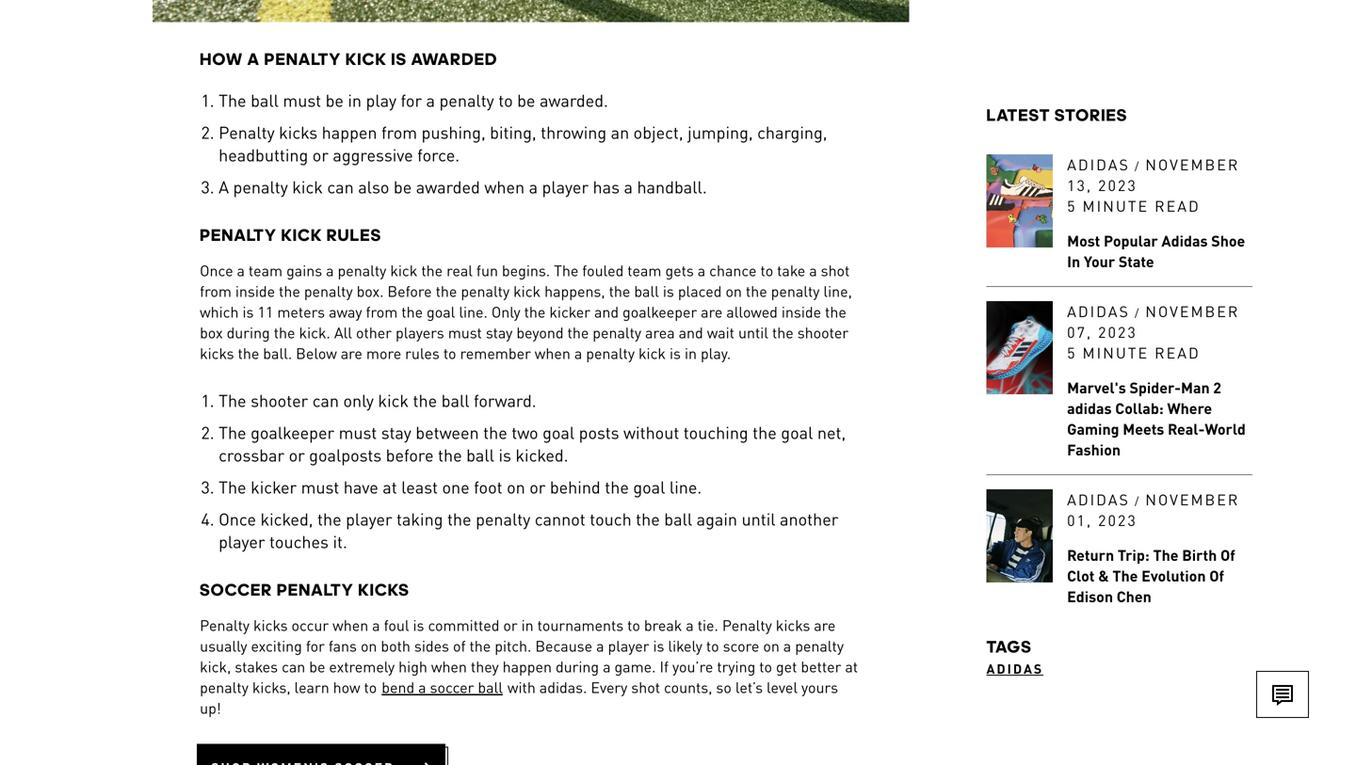 Task type: vqa. For each thing, say whether or not it's contained in the screenshot.
bottommost For
yes



Task type: locate. For each thing, give the bounding box(es) containing it.
1 vertical spatial november
[[1146, 302, 1240, 321]]

0 horizontal spatial for
[[306, 637, 325, 656]]

2023
[[1098, 176, 1138, 195], [1098, 323, 1138, 342], [1098, 511, 1138, 530]]

1 vertical spatial for
[[306, 637, 325, 656]]

better
[[801, 658, 842, 677]]

evolution
[[1142, 567, 1206, 586]]

5 down 13,
[[1067, 196, 1077, 216]]

read
[[1155, 196, 1201, 216], [1155, 343, 1201, 363]]

2 vertical spatial /
[[1135, 494, 1141, 509]]

2 vertical spatial adidas /
[[1067, 490, 1146, 510]]

5 for november 13, 2023 5 minute read
[[1067, 196, 1077, 216]]

0 vertical spatial during
[[227, 323, 270, 343]]

penalty down the happens,
[[586, 344, 635, 363]]

is up foot
[[499, 445, 511, 466]]

1 vertical spatial 2023
[[1098, 323, 1138, 342]]

until right again
[[742, 509, 776, 530]]

1 5 from the top
[[1067, 196, 1077, 216]]

when down beyond
[[535, 344, 571, 363]]

1 vertical spatial /
[[1135, 306, 1141, 320]]

november 07, 2023 5 minute read
[[1067, 302, 1240, 363]]

a up every
[[603, 658, 611, 677]]

2 / from the top
[[1135, 306, 1141, 320]]

1 vertical spatial stay
[[381, 422, 411, 444]]

is down "break"
[[653, 637, 665, 656]]

2 adidas / from the top
[[1067, 302, 1146, 321]]

touching
[[684, 422, 749, 444]]

3 2023 from the top
[[1098, 511, 1138, 530]]

3 / from the top
[[1135, 494, 1141, 509]]

1 vertical spatial line.
[[670, 477, 702, 498]]

ball inside "once a team gains a penalty kick the real fun begins. the fouled team gets a chance to take a shot from inside the penalty box. before the penalty kick happens, the ball is placed on the penalty line, which is 11 meters away from the goal line. only the kicker and goalkeeper are allowed inside the box during the kick. all other players must stay beyond the penalty area and wait until the shooter kicks the ball. below are more rules to remember when a penalty kick is in play."
[[634, 282, 659, 301]]

2 team from the left
[[628, 261, 662, 280]]

/ up the trip: at right bottom
[[1135, 494, 1141, 509]]

play.
[[701, 344, 731, 363]]

0 vertical spatial happen
[[322, 122, 377, 143]]

wait
[[707, 323, 735, 343]]

5 inside november 13, 2023 5 minute read
[[1067, 196, 1077, 216]]

can down exciting
[[282, 658, 305, 677]]

1 vertical spatial at
[[845, 658, 858, 677]]

5 inside november 07, 2023 5 minute read
[[1067, 343, 1077, 363]]

november down most popular adidas shoe in your state link
[[1146, 302, 1240, 321]]

inside down take
[[782, 303, 822, 322]]

when down penalty kicks happen from pushing, biting, throwing an object, jumping, charging, headbutting or aggressive force.
[[485, 176, 525, 198]]

shooter down the ball.
[[251, 390, 308, 412]]

3 november from the top
[[1146, 490, 1240, 510]]

is
[[663, 282, 674, 301], [243, 303, 254, 322], [670, 344, 681, 363], [499, 445, 511, 466], [413, 616, 424, 636], [653, 637, 665, 656]]

another
[[780, 509, 839, 530]]

player up game.
[[608, 637, 649, 656]]

november for november 13, 2023
[[1146, 155, 1240, 174]]

kick left is
[[346, 49, 387, 69]]

adidas.
[[540, 678, 587, 698]]

0 vertical spatial 2023
[[1098, 176, 1138, 195]]

1 vertical spatial shot
[[631, 678, 660, 698]]

0 vertical spatial of
[[1221, 546, 1236, 565]]

1 adidas / from the top
[[1067, 155, 1146, 174]]

score
[[723, 637, 760, 656]]

of right birth
[[1221, 546, 1236, 565]]

from up which
[[200, 282, 232, 301]]

at
[[383, 477, 397, 498], [845, 658, 858, 677]]

2023 right 13,
[[1098, 176, 1138, 195]]

line. left only
[[459, 303, 488, 322]]

1 horizontal spatial inside
[[782, 303, 822, 322]]

/ for 07,
[[1135, 306, 1141, 320]]

shooter
[[798, 323, 849, 343], [251, 390, 308, 412]]

1 horizontal spatial at
[[845, 658, 858, 677]]

0 horizontal spatial kick
[[281, 225, 322, 245]]

penalty up the pushing,
[[439, 90, 494, 111]]

0 vertical spatial shooter
[[798, 323, 849, 343]]

remember
[[460, 344, 531, 363]]

most popular adidas shoe in your state
[[1067, 231, 1246, 271]]

on right foot
[[507, 477, 525, 498]]

must down goalposts
[[301, 477, 339, 498]]

5 for november 07, 2023 5 minute read
[[1067, 343, 1077, 363]]

0 vertical spatial minute
[[1083, 196, 1149, 216]]

2 vertical spatial 2023
[[1098, 511, 1138, 530]]

minute for 13,
[[1083, 196, 1149, 216]]

world
[[1205, 420, 1246, 439]]

a left tie.
[[686, 616, 694, 636]]

2 vertical spatial in
[[522, 616, 534, 636]]

during inside "once a team gains a penalty kick the real fun begins. the fouled team gets a chance to take a shot from inside the penalty box. before the penalty kick happens, the ball is placed on the penalty line, which is 11 meters away from the goal line. only the kicker and goalkeeper are allowed inside the box during the kick. all other players must stay beyond the penalty area and wait until the shooter kicks the ball. below are more rules to remember when a penalty kick is in play."
[[227, 323, 270, 343]]

2 read from the top
[[1155, 343, 1201, 363]]

november inside november 07, 2023 5 minute read
[[1146, 302, 1240, 321]]

1 read from the top
[[1155, 196, 1201, 216]]

when
[[485, 176, 525, 198], [535, 344, 571, 363], [333, 616, 369, 636], [431, 658, 467, 677]]

to down extremely
[[364, 678, 377, 698]]

/ for 13,
[[1135, 159, 1141, 173]]

to left "break"
[[628, 616, 640, 636]]

force.
[[417, 144, 460, 166]]

a right take
[[809, 261, 817, 280]]

can inside the 'penalty kicks occur when a foul is committed or in tournaments to break a tie. penalty kicks are usually exciting for fans on both sides of the pitch. because a player is likely to score on a penalty kick, stakes can be extremely high when they happen during a game. if you're trying to get better at penalty kicks, learn how to'
[[282, 658, 305, 677]]

once for once kicked, the player taking the penalty cannot touch the ball again until another player touches it.
[[219, 509, 256, 530]]

0 vertical spatial a
[[247, 49, 260, 69]]

must inside the goalkeeper must stay between the two goal posts without touching the goal net, crossbar or goalposts before the ball is kicked.
[[339, 422, 377, 444]]

to
[[499, 90, 513, 111], [761, 261, 774, 280], [444, 344, 456, 363], [628, 616, 640, 636], [706, 637, 719, 656], [760, 658, 772, 677], [364, 678, 377, 698]]

be
[[326, 90, 344, 111], [517, 90, 536, 111], [394, 176, 412, 198], [309, 658, 325, 677]]

be down how a penalty kick is awarded
[[326, 90, 344, 111]]

1 vertical spatial adidas /
[[1067, 302, 1146, 321]]

1 vertical spatial from
[[200, 282, 232, 301]]

0 vertical spatial until
[[739, 323, 769, 343]]

2023 inside november 13, 2023 5 minute read
[[1098, 176, 1138, 195]]

0 vertical spatial adidas /
[[1067, 155, 1146, 174]]

inside
[[235, 282, 275, 301], [782, 303, 822, 322]]

2023 right 07,
[[1098, 323, 1138, 342]]

5
[[1067, 196, 1077, 216], [1067, 343, 1077, 363]]

box.
[[357, 282, 384, 301]]

placed
[[678, 282, 722, 301]]

during
[[227, 323, 270, 343], [556, 658, 599, 677]]

read up man
[[1155, 343, 1201, 363]]

must up remember
[[448, 323, 482, 343]]

1 vertical spatial once
[[219, 509, 256, 530]]

team left gets
[[628, 261, 662, 280]]

the up the ball.
[[274, 323, 295, 343]]

minute up popular
[[1083, 196, 1149, 216]]

2023 inside november 07, 2023 5 minute read
[[1098, 323, 1138, 342]]

1 horizontal spatial for
[[401, 90, 422, 111]]

kicks inside penalty kicks happen from pushing, biting, throwing an object, jumping, charging, headbutting or aggressive force.
[[279, 122, 318, 143]]

penalty kicks occur when a foul is committed or in tournaments to break a tie. penalty kicks are usually exciting for fans on both sides of the pitch. because a player is likely to score on a penalty kick, stakes can be extremely high when they happen during a game. if you're trying to get better at penalty kicks, learn how to
[[200, 616, 858, 698]]

1 horizontal spatial in
[[522, 616, 534, 636]]

november inside november 13, 2023 5 minute read
[[1146, 155, 1240, 174]]

every
[[591, 678, 628, 698]]

adidas / up 01,
[[1067, 490, 1146, 510]]

minute inside november 13, 2023 5 minute read
[[1083, 196, 1149, 216]]

line. up again
[[670, 477, 702, 498]]

1 vertical spatial happen
[[503, 658, 552, 677]]

the up meters
[[279, 282, 300, 301]]

minute inside november 07, 2023 5 minute read
[[1083, 343, 1149, 363]]

and down the happens,
[[594, 303, 619, 322]]

touch
[[590, 509, 632, 530]]

minute up marvel's
[[1083, 343, 1149, 363]]

0 vertical spatial once
[[200, 261, 233, 280]]

jumping,
[[688, 122, 753, 143]]

0 horizontal spatial team
[[249, 261, 283, 280]]

stay up remember
[[486, 323, 513, 343]]

0 horizontal spatial during
[[227, 323, 270, 343]]

fouled
[[582, 261, 624, 280]]

two
[[512, 422, 538, 444]]

penalty inside penalty kicks happen from pushing, biting, throwing an object, jumping, charging, headbutting or aggressive force.
[[219, 122, 275, 143]]

player inside the 'penalty kicks occur when a foul is committed or in tournaments to break a tie. penalty kicks are usually exciting for fans on both sides of the pitch. because a player is likely to score on a penalty kick, stakes can be extremely high when they happen during a game. if you're trying to get better at penalty kicks, learn how to'
[[608, 637, 649, 656]]

for
[[401, 90, 422, 111], [306, 637, 325, 656]]

2 horizontal spatial are
[[814, 616, 836, 636]]

learn
[[294, 678, 329, 698]]

minute for 07,
[[1083, 343, 1149, 363]]

soccer
[[430, 678, 474, 698]]

1 vertical spatial minute
[[1083, 343, 1149, 363]]

1 vertical spatial shooter
[[251, 390, 308, 412]]

a up the pushing,
[[426, 90, 435, 111]]

or down kicked. at bottom
[[530, 477, 546, 498]]

happen inside the 'penalty kicks occur when a foul is committed or in tournaments to break a tie. penalty kicks are usually exciting for fans on both sides of the pitch. because a player is likely to score on a penalty kick, stakes can be extremely high when they happen during a game. if you're trying to get better at penalty kicks, learn how to'
[[503, 658, 552, 677]]

penalty right how
[[264, 49, 341, 69]]

on up get
[[763, 637, 780, 656]]

pushing,
[[422, 122, 486, 143]]

0 vertical spatial from
[[382, 122, 417, 143]]

1 vertical spatial and
[[679, 323, 703, 343]]

1 horizontal spatial kick
[[346, 49, 387, 69]]

11
[[258, 303, 274, 322]]

penalty down take
[[771, 282, 820, 301]]

players
[[396, 323, 444, 343]]

1 horizontal spatial during
[[556, 658, 599, 677]]

0 horizontal spatial goalkeeper
[[251, 422, 335, 444]]

penalty down foot
[[476, 509, 531, 530]]

0 vertical spatial for
[[401, 90, 422, 111]]

once inside "once a team gains a penalty kick the real fun begins. the fouled team gets a chance to take a shot from inside the penalty box. before the penalty kick happens, the ball is placed on the penalty line, which is 11 meters away from the goal line. only the kicker and goalkeeper are allowed inside the box during the kick. all other players must stay beyond the penalty area and wait until the shooter kicks the ball. below are more rules to remember when a penalty kick is in play."
[[200, 261, 233, 280]]

0 horizontal spatial shot
[[631, 678, 660, 698]]

with adidas. every shot counts, so let's level yours up!
[[200, 678, 838, 718]]

stay inside the goalkeeper must stay between the two goal posts without touching the goal net, crossbar or goalposts before the ball is kicked.
[[381, 422, 411, 444]]

the right of
[[470, 637, 491, 656]]

one
[[442, 477, 470, 498]]

1 november from the top
[[1146, 155, 1240, 174]]

once up which
[[200, 261, 233, 280]]

read for man
[[1155, 343, 1201, 363]]

1 vertical spatial a
[[219, 176, 229, 198]]

1 horizontal spatial shooter
[[798, 323, 849, 343]]

read inside november 13, 2023 5 minute read
[[1155, 196, 1201, 216]]

penalty up "headbutting"
[[219, 122, 275, 143]]

collab:
[[1116, 399, 1164, 418]]

once inside once kicked, the player taking the penalty cannot touch the ball again until another player touches it.
[[219, 509, 256, 530]]

kick
[[292, 176, 323, 198], [390, 261, 418, 280], [514, 282, 541, 301], [639, 344, 666, 363], [378, 390, 409, 412]]

1 vertical spatial can
[[312, 390, 339, 412]]

shot down game.
[[631, 678, 660, 698]]

between
[[416, 422, 479, 444]]

0 horizontal spatial at
[[383, 477, 397, 498]]

1 vertical spatial inside
[[782, 303, 822, 322]]

line,
[[824, 282, 852, 301]]

be up biting,
[[517, 90, 536, 111]]

once
[[200, 261, 233, 280], [219, 509, 256, 530]]

1 vertical spatial of
[[1210, 567, 1225, 586]]

kicks up exciting
[[253, 616, 288, 636]]

november 01, 2023
[[1067, 490, 1240, 530]]

1 vertical spatial kicker
[[251, 477, 297, 498]]

2 horizontal spatial in
[[685, 344, 697, 363]]

kicks
[[279, 122, 318, 143], [200, 344, 234, 363], [253, 616, 288, 636], [776, 616, 810, 636]]

posts
[[579, 422, 619, 444]]

/ down the state
[[1135, 306, 1141, 320]]

beyond
[[517, 323, 564, 343]]

a up get
[[784, 637, 792, 656]]

adidas
[[1162, 231, 1208, 251]]

0 vertical spatial kicker
[[550, 303, 591, 322]]

0 horizontal spatial stay
[[381, 422, 411, 444]]

extremely
[[329, 658, 395, 677]]

once kicked, the player taking the penalty cannot touch the ball again until another player touches it.
[[219, 509, 839, 553]]

0 vertical spatial 5
[[1067, 196, 1077, 216]]

goalkeeper inside the goalkeeper must stay between the two goal posts without touching the goal net, crossbar or goalposts before the ball is kicked.
[[251, 422, 335, 444]]

0 vertical spatial line.
[[459, 303, 488, 322]]

on inside "once a team gains a penalty kick the real fun begins. the fouled team gets a chance to take a shot from inside the penalty box. before the penalty kick happens, the ball is placed on the penalty line, which is 11 meters away from the goal line. only the kicker and goalkeeper are allowed inside the box during the kick. all other players must stay beyond the penalty area and wait until the shooter kicks the ball. below are more rules to remember when a penalty kick is in play."
[[726, 282, 742, 301]]

team left gains
[[249, 261, 283, 280]]

the inside the goalkeeper must stay between the two goal posts without touching the goal net, crossbar or goalposts before the ball is kicked.
[[219, 422, 246, 444]]

1 2023 from the top
[[1098, 176, 1138, 195]]

1 horizontal spatial shot
[[821, 261, 850, 280]]

2 minute from the top
[[1083, 343, 1149, 363]]

or
[[313, 144, 329, 166], [289, 445, 305, 466], [530, 477, 546, 498], [503, 616, 518, 636]]

ball up between
[[441, 390, 470, 412]]

stay inside "once a team gains a penalty kick the real fun begins. the fouled team gets a chance to take a shot from inside the penalty box. before the penalty kick happens, the ball is placed on the penalty line, which is 11 meters away from the goal line. only the kicker and goalkeeper are allowed inside the box during the kick. all other players must stay beyond the penalty area and wait until the shooter kicks the ball. below are more rules to remember when a penalty kick is in play."
[[486, 323, 513, 343]]

0 horizontal spatial happen
[[322, 122, 377, 143]]

minute
[[1083, 196, 1149, 216], [1083, 343, 1149, 363]]

goal left net,
[[781, 422, 813, 444]]

1 vertical spatial read
[[1155, 343, 1201, 363]]

kick.
[[299, 323, 331, 343]]

awarded
[[411, 49, 498, 69]]

0 vertical spatial stay
[[486, 323, 513, 343]]

for inside the 'penalty kicks occur when a foul is committed or in tournaments to break a tie. penalty kicks are usually exciting for fans on both sides of the pitch. because a player is likely to score on a penalty kick, stakes can be extremely high when they happen during a game. if you're trying to get better at penalty kicks, learn how to'
[[306, 637, 325, 656]]

only
[[343, 390, 374, 412]]

0 vertical spatial kick
[[346, 49, 387, 69]]

1 horizontal spatial stay
[[486, 323, 513, 343]]

in inside "once a team gains a penalty kick the real fun begins. the fouled team gets a chance to take a shot from inside the penalty box. before the penalty kick happens, the ball is placed on the penalty line, which is 11 meters away from the goal line. only the kicker and goalkeeper are allowed inside the box during the kick. all other players must stay beyond the penalty area and wait until the shooter kicks the ball. below are more rules to remember when a penalty kick is in play."
[[685, 344, 697, 363]]

more
[[366, 344, 401, 363]]

1 vertical spatial 5
[[1067, 343, 1077, 363]]

headbutting
[[219, 144, 308, 166]]

can
[[327, 176, 354, 198], [312, 390, 339, 412], [282, 658, 305, 677]]

level
[[767, 678, 798, 698]]

before
[[388, 282, 432, 301]]

2023 right 01,
[[1098, 511, 1138, 530]]

1 horizontal spatial a
[[247, 49, 260, 69]]

2 vertical spatial are
[[814, 616, 836, 636]]

of
[[1221, 546, 1236, 565], [1210, 567, 1225, 586]]

player left has
[[542, 176, 589, 198]]

latest stories
[[987, 105, 1128, 125]]

from inside penalty kicks happen from pushing, biting, throwing an object, jumping, charging, headbutting or aggressive force.
[[382, 122, 417, 143]]

2 5 from the top
[[1067, 343, 1077, 363]]

kicks up "headbutting"
[[279, 122, 318, 143]]

adidas / for 13,
[[1067, 155, 1146, 174]]

and left wait
[[679, 323, 703, 343]]

other
[[356, 323, 392, 343]]

ball up "headbutting"
[[251, 90, 279, 111]]

stories
[[1055, 105, 1128, 125]]

1 / from the top
[[1135, 159, 1141, 173]]

1 vertical spatial goalkeeper
[[251, 422, 335, 444]]

0 horizontal spatial a
[[219, 176, 229, 198]]

2 vertical spatial november
[[1146, 490, 1240, 510]]

or inside penalty kicks happen from pushing, biting, throwing an object, jumping, charging, headbutting or aggressive force.
[[313, 144, 329, 166]]

1 minute from the top
[[1083, 196, 1149, 216]]

the inside "once a team gains a penalty kick the real fun begins. the fouled team gets a chance to take a shot from inside the penalty box. before the penalty kick happens, the ball is placed on the penalty line, which is 11 meters away from the goal line. only the kicker and goalkeeper are allowed inside the box during the kick. all other players must stay beyond the penalty area and wait until the shooter kicks the ball. below are more rules to remember when a penalty kick is in play."
[[554, 261, 579, 280]]

1 horizontal spatial team
[[628, 261, 662, 280]]

of
[[453, 637, 466, 656]]

ball inside once kicked, the player taking the penalty cannot touch the ball again until another player touches it.
[[664, 509, 693, 530]]

be inside the 'penalty kicks occur when a foul is committed or in tournaments to break a tie. penalty kicks are usually exciting for fans on both sides of the pitch. because a player is likely to score on a penalty kick, stakes can be extremely high when they happen during a game. if you're trying to get better at penalty kicks, learn how to'
[[309, 658, 325, 677]]

kick,
[[200, 658, 231, 677]]

0 vertical spatial /
[[1135, 159, 1141, 173]]

soccer
[[200, 580, 273, 600]]

bend a soccer ball link
[[381, 678, 504, 698]]

1 horizontal spatial kicker
[[550, 303, 591, 322]]

1 horizontal spatial happen
[[503, 658, 552, 677]]

in up "pitch."
[[522, 616, 534, 636]]

must inside "once a team gains a penalty kick the real fun begins. the fouled team gets a chance to take a shot from inside the penalty box. before the penalty kick happens, the ball is placed on the penalty line, which is 11 meters away from the goal line. only the kicker and goalkeeper are allowed inside the box during the kick. all other players must stay beyond the penalty area and wait until the shooter kicks the ball. below are more rules to remember when a penalty kick is in play."
[[448, 323, 482, 343]]

line. inside "once a team gains a penalty kick the real fun begins. the fouled team gets a chance to take a shot from inside the penalty box. before the penalty kick happens, the ball is placed on the penalty line, which is 11 meters away from the goal line. only the kicker and goalkeeper are allowed inside the box during the kick. all other players must stay beyond the penalty area and wait until the shooter kicks the ball. below are more rules to remember when a penalty kick is in play."
[[459, 303, 488, 322]]

1 horizontal spatial goalkeeper
[[623, 303, 697, 322]]

2 2023 from the top
[[1098, 323, 1138, 342]]

0 vertical spatial inside
[[235, 282, 275, 301]]

kicker up kicked,
[[251, 477, 297, 498]]

0 horizontal spatial are
[[341, 344, 363, 363]]

in left play.
[[685, 344, 697, 363]]

shot
[[821, 261, 850, 280], [631, 678, 660, 698]]

goal inside "once a team gains a penalty kick the real fun begins. the fouled team gets a chance to take a shot from inside the penalty box. before the penalty kick happens, the ball is placed on the penalty line, which is 11 meters away from the goal line. only the kicker and goalkeeper are allowed inside the box during the kick. all other players must stay beyond the penalty area and wait until the shooter kicks the ball. below are more rules to remember when a penalty kick is in play."
[[427, 303, 455, 322]]

committed
[[428, 616, 500, 636]]

0 vertical spatial november
[[1146, 155, 1240, 174]]

2023 inside "november 01, 2023"
[[1098, 511, 1138, 530]]

adidas up 13,
[[1067, 155, 1130, 174]]

0 vertical spatial shot
[[821, 261, 850, 280]]

0 vertical spatial at
[[383, 477, 397, 498]]

&
[[1099, 567, 1109, 586]]

2 november from the top
[[1146, 302, 1240, 321]]

adidas / up 13,
[[1067, 155, 1146, 174]]

1 horizontal spatial line.
[[670, 477, 702, 498]]

or inside the goalkeeper must stay between the two goal posts without touching the goal net, crossbar or goalposts before the ball is kicked.
[[289, 445, 305, 466]]

on down the chance
[[726, 282, 742, 301]]

at right have
[[383, 477, 397, 498]]

2 vertical spatial can
[[282, 658, 305, 677]]

shooter inside "once a team gains a penalty kick the real fun begins. the fouled team gets a chance to take a shot from inside the penalty box. before the penalty kick happens, the ball is placed on the penalty line, which is 11 meters away from the goal line. only the kicker and goalkeeper are allowed inside the box during the kick. all other players must stay beyond the penalty area and wait until the shooter kicks the ball. below are more rules to remember when a penalty kick is in play."
[[798, 323, 849, 343]]

ball left again
[[664, 509, 693, 530]]

read inside november 07, 2023 5 minute read
[[1155, 343, 1201, 363]]

are up better
[[814, 616, 836, 636]]

1 horizontal spatial are
[[701, 303, 723, 322]]

from up other
[[366, 303, 398, 322]]

1 vertical spatial until
[[742, 509, 776, 530]]

kicks up get
[[776, 616, 810, 636]]

0 vertical spatial in
[[348, 90, 362, 111]]

0 vertical spatial goalkeeper
[[623, 303, 697, 322]]

break
[[644, 616, 682, 636]]

november up adidas on the top right
[[1146, 155, 1240, 174]]

all
[[334, 323, 352, 343]]

1 vertical spatial in
[[685, 344, 697, 363]]

0 vertical spatial read
[[1155, 196, 1201, 216]]

adidas / up 07,
[[1067, 302, 1146, 321]]

0 horizontal spatial and
[[594, 303, 619, 322]]

1 vertical spatial during
[[556, 658, 599, 677]]

november
[[1146, 155, 1240, 174], [1146, 302, 1240, 321], [1146, 490, 1240, 510]]

0 horizontal spatial line.
[[459, 303, 488, 322]]

during down because at the bottom left
[[556, 658, 599, 677]]

goalkeeper inside "once a team gains a penalty kick the real fun begins. the fouled team gets a chance to take a shot from inside the penalty box. before the penalty kick happens, the ball is placed on the penalty line, which is 11 meters away from the goal line. only the kicker and goalkeeper are allowed inside the box during the kick. all other players must stay beyond the penalty area and wait until the shooter kicks the ball. below are more rules to remember when a penalty kick is in play."
[[623, 303, 697, 322]]

once left kicked,
[[219, 509, 256, 530]]

return trip: the birth of clot & the evolution of edison chen
[[1067, 546, 1236, 607]]



Task type: describe. For each thing, give the bounding box(es) containing it.
0 vertical spatial can
[[327, 176, 354, 198]]

1 vertical spatial kick
[[281, 225, 322, 245]]

has
[[593, 176, 620, 198]]

adidas up 01,
[[1067, 490, 1130, 510]]

a down penalty kicks happen from pushing, biting, throwing an object, jumping, charging, headbutting or aggressive force.
[[529, 176, 538, 198]]

shot inside 'with adidas. every shot counts, so let's level yours up!'
[[631, 678, 660, 698]]

latest
[[987, 105, 1051, 125]]

real-
[[1168, 420, 1205, 439]]

0 vertical spatial are
[[701, 303, 723, 322]]

adidas link
[[987, 660, 1044, 679]]

goal up kicked. at bottom
[[543, 422, 575, 444]]

until inside "once a team gains a penalty kick the real fun begins. the fouled team gets a chance to take a shot from inside the penalty box. before the penalty kick happens, the ball is placed on the penalty line, which is 11 meters away from the goal line. only the kicker and goalkeeper are allowed inside the box during the kick. all other players must stay beyond the penalty area and wait until the shooter kicks the ball. below are more rules to remember when a penalty kick is in play."
[[739, 323, 769, 343]]

if
[[660, 658, 669, 677]]

return trip: the birth of clot & the evolution of edison chen link
[[1067, 546, 1236, 607]]

kicks inside "once a team gains a penalty kick the real fun begins. the fouled team gets a chance to take a shot from inside the penalty box. before the penalty kick happens, the ball is placed on the penalty line, which is 11 meters away from the goal line. only the kicker and goalkeeper are allowed inside the box during the kick. all other players must stay beyond the penalty area and wait until the shooter kicks the ball. below are more rules to remember when a penalty kick is in play."
[[200, 344, 234, 363]]

up!
[[200, 699, 221, 718]]

tags
[[987, 637, 1032, 657]]

adidas inside marvel's spider-man 2 adidas collab: where gaming meets real-world fashion
[[1067, 399, 1112, 418]]

the down between
[[438, 445, 462, 466]]

touches
[[269, 531, 329, 553]]

kick up before
[[390, 261, 418, 280]]

during inside the 'penalty kicks occur when a foul is committed or in tournaments to break a tie. penalty kicks are usually exciting for fans on both sides of the pitch. because a player is likely to score on a penalty kick, stakes can be extremely high when they happen during a game. if you're trying to get better at penalty kicks, learn how to'
[[556, 658, 599, 677]]

charging,
[[757, 122, 828, 143]]

allowed
[[727, 303, 778, 322]]

penalty up occur
[[277, 580, 354, 600]]

bend a soccer ball
[[382, 678, 503, 698]]

bend
[[382, 678, 415, 698]]

shot inside "once a team gains a penalty kick the real fun begins. the fouled team gets a chance to take a shot from inside the penalty box. before the penalty kick happens, the ball is placed on the penalty line, which is 11 meters away from the goal line. only the kicker and goalkeeper are allowed inside the box during the kick. all other players must stay beyond the penalty area and wait until the shooter kicks the ball. below are more rules to remember when a penalty kick is in play."
[[821, 261, 850, 280]]

the shooter can only kick the ball forward.
[[219, 390, 537, 412]]

chen
[[1117, 587, 1152, 607]]

both
[[381, 637, 411, 656]]

edison
[[1067, 587, 1114, 607]]

penalty up away
[[304, 282, 353, 301]]

a down tournaments
[[596, 637, 604, 656]]

penalty left area
[[593, 323, 642, 343]]

the down the kicker must have at least one foot on or behind the goal line.
[[447, 509, 472, 530]]

it.
[[333, 531, 347, 553]]

is down area
[[670, 344, 681, 363]]

a up placed
[[698, 261, 706, 280]]

to up biting,
[[499, 90, 513, 111]]

is
[[391, 49, 407, 69]]

at inside the 'penalty kicks occur when a foul is committed or in tournaments to break a tie. penalty kicks are usually exciting for fans on both sides of the pitch. because a player is likely to score on a penalty kick, stakes can be extremely high when they happen during a game. if you're trying to get better at penalty kicks, learn how to'
[[845, 658, 858, 677]]

marvel's spider-man 2 adidas collab: where gaming meets real-world fashion link
[[1067, 378, 1246, 460]]

be right also
[[394, 176, 412, 198]]

game.
[[615, 658, 656, 677]]

your
[[1084, 252, 1115, 271]]

penalty up which
[[200, 225, 277, 245]]

the down the line,
[[825, 303, 847, 322]]

aggressive
[[333, 144, 413, 166]]

awarded
[[416, 176, 480, 198]]

the down before
[[402, 303, 423, 322]]

is inside the goalkeeper must stay between the two goal posts without touching the goal net, crossbar or goalposts before the ball is kicked.
[[499, 445, 511, 466]]

penalty kicks happen from pushing, biting, throwing an object, jumping, charging, headbutting or aggressive force.
[[219, 122, 828, 166]]

to left take
[[761, 261, 774, 280]]

penalty up box.
[[338, 261, 387, 280]]

0 vertical spatial and
[[594, 303, 619, 322]]

player down have
[[346, 509, 392, 530]]

when inside "once a team gains a penalty kick the real fun begins. the fouled team gets a chance to take a shot from inside the penalty box. before the penalty kick happens, the ball is placed on the penalty line, which is 11 meters away from the goal line. only the kicker and goalkeeper are allowed inside the box during the kick. all other players must stay beyond the penalty area and wait until the shooter kicks the ball. below are more rules to remember when a penalty kick is in play."
[[535, 344, 571, 363]]

read for adidas
[[1155, 196, 1201, 216]]

november for november 07, 2023
[[1146, 302, 1240, 321]]

only
[[492, 303, 521, 322]]

penalty down "headbutting"
[[233, 176, 288, 198]]

below
[[296, 344, 337, 363]]

with
[[508, 678, 536, 698]]

1 horizontal spatial and
[[679, 323, 703, 343]]

tournaments
[[538, 616, 624, 636]]

fun
[[477, 261, 498, 280]]

return
[[1067, 546, 1115, 565]]

penalty up usually
[[200, 616, 250, 636]]

is down gets
[[663, 282, 674, 301]]

clot
[[1067, 567, 1095, 586]]

kicked,
[[260, 509, 313, 530]]

the down fouled at top left
[[609, 282, 631, 301]]

how
[[333, 678, 360, 698]]

once for once a team gains a penalty kick the real fun begins. the fouled team gets a chance to take a shot from inside the penalty box. before the penalty kick happens, the ball is placed on the penalty line, which is 11 meters away from the goal line. only the kicker and goalkeeper are allowed inside the box during the kick. all other players must stay beyond the penalty area and wait until the shooter kicks the ball. below are more rules to remember when a penalty kick is in play.
[[200, 261, 233, 280]]

to down tie.
[[706, 637, 719, 656]]

away
[[329, 303, 362, 322]]

forward.
[[474, 390, 537, 412]]

let's
[[736, 678, 763, 698]]

2023 for 07,
[[1098, 323, 1138, 342]]

yours
[[802, 678, 838, 698]]

happen inside penalty kicks happen from pushing, biting, throwing an object, jumping, charging, headbutting or aggressive force.
[[322, 122, 377, 143]]

penalty down fun
[[461, 282, 510, 301]]

is right foul
[[413, 616, 424, 636]]

most
[[1067, 231, 1101, 251]]

tie.
[[698, 616, 719, 636]]

on up extremely
[[361, 637, 377, 656]]

begins.
[[502, 261, 550, 280]]

player up soccer
[[219, 531, 265, 553]]

when up 'fans'
[[333, 616, 369, 636]]

meters
[[277, 303, 325, 322]]

area
[[645, 323, 675, 343]]

ball down they
[[478, 678, 503, 698]]

rules
[[327, 225, 382, 245]]

take
[[777, 261, 806, 280]]

13,
[[1067, 176, 1093, 195]]

kicker inside "once a team gains a penalty kick the real fun begins. the fouled team gets a chance to take a shot from inside the penalty box. before the penalty kick happens, the ball is placed on the penalty line, which is 11 meters away from the goal line. only the kicker and goalkeeper are allowed inside the box during the kick. all other players must stay beyond the penalty area and wait until the shooter kicks the ball. below are more rules to remember when a penalty kick is in play."
[[550, 303, 591, 322]]

is left 11
[[243, 303, 254, 322]]

the left the ball.
[[238, 344, 259, 363]]

0 horizontal spatial in
[[348, 90, 362, 111]]

kick down begins.
[[514, 282, 541, 301]]

november 13, 2023 5 minute read
[[1067, 155, 1240, 216]]

the up allowed
[[746, 282, 767, 301]]

kick down area
[[639, 344, 666, 363]]

goal down without
[[633, 477, 665, 498]]

adidas / for 07,
[[1067, 302, 1146, 321]]

real
[[447, 261, 473, 280]]

adidas up 07,
[[1067, 302, 1130, 321]]

2 vertical spatial from
[[366, 303, 398, 322]]

0 horizontal spatial inside
[[235, 282, 275, 301]]

penalty inside once kicked, the player taking the penalty cannot touch the ball again until another player touches it.
[[476, 509, 531, 530]]

awarded.
[[540, 90, 608, 111]]

are inside the 'penalty kicks occur when a foul is committed or in tournaments to break a tie. penalty kicks are usually exciting for fans on both sides of the pitch. because a player is likely to score on a penalty kick, stakes can be extremely high when they happen during a game. if you're trying to get better at penalty kicks, learn how to'
[[814, 616, 836, 636]]

shoe
[[1212, 231, 1246, 251]]

the down 'real'
[[436, 282, 457, 301]]

penalty down kick,
[[200, 678, 249, 698]]

the down allowed
[[772, 323, 794, 343]]

birth
[[1182, 546, 1217, 565]]

before
[[386, 445, 434, 466]]

counts,
[[664, 678, 713, 698]]

kick up penalty kick rules
[[292, 176, 323, 198]]

0 horizontal spatial kicker
[[251, 477, 297, 498]]

1 vertical spatial are
[[341, 344, 363, 363]]

the right touch
[[636, 509, 660, 530]]

1 team from the left
[[249, 261, 283, 280]]

the right touching
[[753, 422, 777, 444]]

must for in
[[283, 90, 321, 111]]

a left foul
[[372, 616, 380, 636]]

the left 'real'
[[421, 261, 443, 280]]

must for at
[[301, 477, 339, 498]]

the up it.
[[317, 509, 342, 530]]

the up beyond
[[524, 303, 546, 322]]

marvel's spider-man 2 adidas collab: where gaming meets real-world fashion
[[1067, 378, 1246, 460]]

november inside "november 01, 2023"
[[1146, 490, 1240, 510]]

3 adidas / from the top
[[1067, 490, 1146, 510]]

popular
[[1104, 231, 1158, 251]]

where
[[1168, 399, 1213, 418]]

biting,
[[490, 122, 537, 143]]

play
[[366, 90, 397, 111]]

a right has
[[624, 176, 633, 198]]

penalty up score
[[722, 616, 772, 636]]

to left get
[[760, 658, 772, 677]]

chance
[[710, 261, 757, 280]]

when up soccer at left
[[431, 658, 467, 677]]

also
[[358, 176, 389, 198]]

ball inside the goalkeeper must stay between the two goal posts without touching the goal net, crossbar or goalposts before the ball is kicked.
[[466, 445, 495, 466]]

the up touch
[[605, 477, 629, 498]]

behind
[[550, 477, 601, 498]]

how a penalty kick is awarded
[[200, 49, 498, 69]]

adidas down tags
[[987, 661, 1044, 678]]

what are soccer penalty kicks body image 01 image
[[153, 0, 909, 22]]

meets
[[1123, 420, 1165, 439]]

kicked.
[[516, 445, 569, 466]]

2023 for 01,
[[1098, 511, 1138, 530]]

trying
[[717, 658, 756, 677]]

occur
[[292, 616, 329, 636]]

to right rules
[[444, 344, 456, 363]]

goalposts
[[309, 445, 382, 466]]

fans
[[329, 637, 357, 656]]

the up between
[[413, 390, 437, 412]]

most popular adidas shoe in your state link
[[1067, 231, 1246, 271]]

once a team gains a penalty kick the real fun begins. the fouled team gets a chance to take a shot from inside the penalty box. before the penalty kick happens, the ball is placed on the penalty line, which is 11 meters away from the goal line. only the kicker and goalkeeper are allowed inside the box during the kick. all other players must stay beyond the penalty area and wait until the shooter kicks the ball. below are more rules to remember when a penalty kick is in play.
[[200, 261, 852, 363]]

the right beyond
[[568, 323, 589, 343]]

a right gains
[[326, 261, 334, 280]]

without
[[624, 422, 680, 444]]

a down the happens,
[[574, 344, 582, 363]]

the left two
[[483, 422, 508, 444]]

penalty up better
[[795, 637, 844, 656]]

2
[[1214, 378, 1222, 398]]

an
[[611, 122, 629, 143]]

marvel's
[[1067, 378, 1126, 398]]

the inside the 'penalty kicks occur when a foul is committed or in tournaments to break a tie. penalty kicks are usually exciting for fans on both sides of the pitch. because a player is likely to score on a penalty kick, stakes can be extremely high when they happen during a game. if you're trying to get better at penalty kicks, learn how to'
[[470, 637, 491, 656]]

cannot
[[535, 509, 586, 530]]

0 horizontal spatial shooter
[[251, 390, 308, 412]]

until inside once kicked, the player taking the penalty cannot touch the ball again until another player touches it.
[[742, 509, 776, 530]]

in inside the 'penalty kicks occur when a foul is committed or in tournaments to break a tie. penalty kicks are usually exciting for fans on both sides of the pitch. because a player is likely to score on a penalty kick, stakes can be extremely high when they happen during a game. if you're trying to get better at penalty kicks, learn how to'
[[522, 616, 534, 636]]

a up which
[[237, 261, 245, 280]]

a down high
[[418, 678, 426, 698]]

must for between
[[339, 422, 377, 444]]

or inside the 'penalty kicks occur when a foul is committed or in tournaments to break a tie. penalty kicks are usually exciting for fans on both sides of the pitch. because a player is likely to score on a penalty kick, stakes can be extremely high when they happen during a game. if you're trying to get better at penalty kicks, learn how to'
[[503, 616, 518, 636]]

a penalty kick can also be awarded when a player has a handball.
[[219, 176, 711, 198]]

kick right only on the bottom left of page
[[378, 390, 409, 412]]

2023 for 13,
[[1098, 176, 1138, 195]]

how
[[200, 49, 243, 69]]

which
[[200, 303, 239, 322]]



